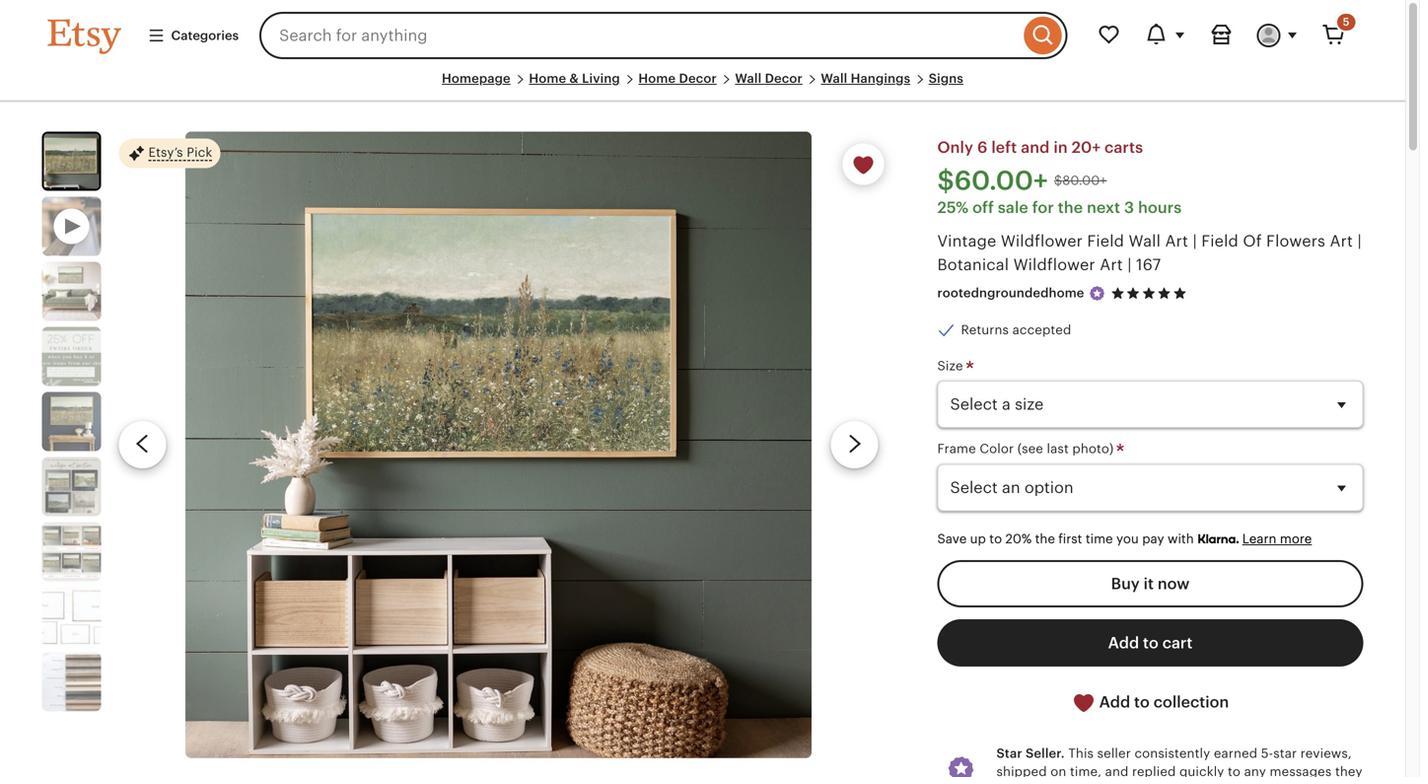 Task type: locate. For each thing, give the bounding box(es) containing it.
(see
[[1018, 441, 1043, 456]]

hours
[[1138, 199, 1182, 217]]

rootedngroundedhome
[[937, 286, 1084, 300]]

vintage
[[937, 232, 997, 250]]

cart
[[1163, 634, 1193, 652]]

1 vertical spatial and
[[1105, 764, 1129, 777]]

decor
[[679, 71, 717, 86], [765, 71, 803, 86]]

this seller consistently earned 5-star reviews, shipped on time, and replied quickly to any messages the
[[997, 746, 1363, 777]]

now
[[1158, 575, 1190, 593]]

1 horizontal spatial decor
[[765, 71, 803, 86]]

wall hangings link
[[821, 71, 911, 86]]

frame color (see last photo)
[[937, 441, 1117, 456]]

next
[[1087, 199, 1120, 217]]

off
[[973, 199, 994, 217]]

the for for
[[1058, 199, 1083, 217]]

frame
[[937, 441, 976, 456]]

home decor link
[[639, 71, 717, 86]]

add
[[1108, 634, 1139, 652], [1099, 693, 1130, 711]]

home & living link
[[529, 71, 620, 86]]

| left 167 in the right of the page
[[1128, 256, 1132, 274]]

home
[[529, 71, 566, 86], [639, 71, 676, 86]]

up
[[970, 531, 986, 546]]

add up seller
[[1099, 693, 1130, 711]]

2 horizontal spatial art
[[1330, 232, 1353, 250]]

and down seller
[[1105, 764, 1129, 777]]

wildflower down for
[[1001, 232, 1083, 250]]

vintage wildflower field wall art field of flowers art image 1 image
[[185, 132, 812, 758], [44, 134, 99, 189]]

living
[[582, 71, 620, 86]]

1 horizontal spatial wall
[[821, 71, 848, 86]]

wall
[[735, 71, 762, 86], [821, 71, 848, 86], [1129, 232, 1161, 250]]

returns
[[961, 323, 1009, 338]]

0 horizontal spatial art
[[1100, 256, 1123, 274]]

1 horizontal spatial the
[[1058, 199, 1083, 217]]

returns accepted
[[961, 323, 1071, 338]]

1 horizontal spatial art
[[1165, 232, 1189, 250]]

field left of
[[1202, 232, 1239, 250]]

and
[[1021, 139, 1050, 156], [1105, 764, 1129, 777]]

wall inside vintage wildflower field wall art | field of flowers art | botanical wildflower art | 167
[[1129, 232, 1161, 250]]

collection
[[1154, 693, 1229, 711]]

0 horizontal spatial |
[[1128, 256, 1132, 274]]

star seller.
[[997, 746, 1065, 761]]

pay
[[1142, 531, 1164, 546]]

1 home from the left
[[529, 71, 566, 86]]

vintage wildflower field wall art field of flowers art image 5 image
[[42, 457, 101, 516]]

art down hours
[[1165, 232, 1189, 250]]

1 horizontal spatial and
[[1105, 764, 1129, 777]]

wall right home decor link
[[735, 71, 762, 86]]

size
[[937, 358, 967, 373]]

2 horizontal spatial wall
[[1129, 232, 1161, 250]]

field down next
[[1087, 232, 1124, 250]]

vintage wildflower field wall art | field of flowers art | botanical wildflower art | 167
[[937, 232, 1362, 274]]

categories button
[[133, 18, 254, 53]]

wall up 167 in the right of the page
[[1129, 232, 1161, 250]]

field
[[1087, 232, 1124, 250], [1202, 232, 1239, 250]]

art right flowers
[[1330, 232, 1353, 250]]

25%
[[937, 199, 969, 217]]

decor left 'wall decor'
[[679, 71, 717, 86]]

wall for wall decor
[[735, 71, 762, 86]]

0 horizontal spatial field
[[1087, 232, 1124, 250]]

vintage wildflower field wall art field of flowers art image 7 image
[[42, 587, 101, 647]]

first
[[1059, 531, 1082, 546]]

0 horizontal spatial the
[[1035, 531, 1055, 546]]

the left first
[[1035, 531, 1055, 546]]

categories
[[171, 28, 239, 43]]

etsy's pick button
[[119, 138, 220, 169]]

etsy's pick
[[148, 145, 212, 160]]

to left collection
[[1134, 693, 1150, 711]]

shipped
[[997, 764, 1047, 777]]

1 vertical spatial add
[[1099, 693, 1130, 711]]

the right for
[[1058, 199, 1083, 217]]

1 decor from the left
[[679, 71, 717, 86]]

it
[[1144, 575, 1154, 593]]

menu bar containing homepage
[[48, 71, 1358, 102]]

earned
[[1214, 746, 1258, 761]]

Search for anything text field
[[259, 12, 1019, 59]]

replied
[[1132, 764, 1176, 777]]

in
[[1054, 139, 1068, 156]]

buy it now
[[1111, 575, 1190, 593]]

more
[[1280, 531, 1312, 546]]

2 home from the left
[[639, 71, 676, 86]]

vintage wildflower field wall art field of flowers art image 4 image
[[42, 392, 101, 451]]

art up star_seller icon on the right top of the page
[[1100, 256, 1123, 274]]

0 vertical spatial add
[[1108, 634, 1139, 652]]

1 vertical spatial wildflower
[[1013, 256, 1096, 274]]

vintage wildflower field wall art field of flowers art image 6 image
[[42, 522, 101, 581]]

$60.00+ $80.00+
[[937, 166, 1107, 195]]

home down search for anything "text field"
[[639, 71, 676, 86]]

to down earned
[[1228, 764, 1241, 777]]

0 horizontal spatial and
[[1021, 139, 1050, 156]]

20+
[[1072, 139, 1101, 156]]

0 horizontal spatial home
[[529, 71, 566, 86]]

decor left wall hangings
[[765, 71, 803, 86]]

pick
[[187, 145, 212, 160]]

0 vertical spatial wildflower
[[1001, 232, 1083, 250]]

| right flowers
[[1358, 232, 1362, 250]]

5
[[1343, 16, 1350, 28]]

art
[[1165, 232, 1189, 250], [1330, 232, 1353, 250], [1100, 256, 1123, 274]]

0 horizontal spatial decor
[[679, 71, 717, 86]]

0 horizontal spatial wall
[[735, 71, 762, 86]]

accepted
[[1013, 323, 1071, 338]]

vintage wildflower field wall art field of flowers art image 3 image
[[42, 327, 101, 386]]

wall decor link
[[735, 71, 803, 86]]

add for add to cart
[[1108, 634, 1139, 652]]

menu bar
[[48, 71, 1358, 102]]

1 horizontal spatial vintage wildflower field wall art field of flowers art image 1 image
[[185, 132, 812, 758]]

wildflower
[[1001, 232, 1083, 250], [1013, 256, 1096, 274]]

this
[[1068, 746, 1094, 761]]

for
[[1032, 199, 1054, 217]]

left
[[992, 139, 1017, 156]]

home left &
[[529, 71, 566, 86]]

to right up
[[990, 531, 1002, 546]]

None search field
[[259, 12, 1068, 59]]

wall left the hangings
[[821, 71, 848, 86]]

1 vertical spatial the
[[1035, 531, 1055, 546]]

categories banner
[[12, 0, 1393, 71]]

2 decor from the left
[[765, 71, 803, 86]]

quickly
[[1180, 764, 1224, 777]]

learn more button
[[1242, 531, 1312, 546]]

the inside 'save up to 20% the first time you pay with klarna. learn more'
[[1035, 531, 1055, 546]]

167
[[1136, 256, 1161, 274]]

0 vertical spatial the
[[1058, 199, 1083, 217]]

the
[[1058, 199, 1083, 217], [1035, 531, 1055, 546]]

wildflower up star_seller icon on the right top of the page
[[1013, 256, 1096, 274]]

add to collection
[[1096, 693, 1229, 711]]

decor for home decor
[[679, 71, 717, 86]]

1 horizontal spatial home
[[639, 71, 676, 86]]

0 horizontal spatial vintage wildflower field wall art field of flowers art image 1 image
[[44, 134, 99, 189]]

1 horizontal spatial field
[[1202, 232, 1239, 250]]

|
[[1193, 232, 1197, 250], [1358, 232, 1362, 250], [1128, 256, 1132, 274]]

add left cart
[[1108, 634, 1139, 652]]

and left in
[[1021, 139, 1050, 156]]

| left of
[[1193, 232, 1197, 250]]



Task type: describe. For each thing, give the bounding box(es) containing it.
reviews,
[[1301, 746, 1352, 761]]

buy
[[1111, 575, 1140, 593]]

to inside this seller consistently earned 5-star reviews, shipped on time, and replied quickly to any messages the
[[1228, 764, 1241, 777]]

photo)
[[1072, 441, 1114, 456]]

star
[[997, 746, 1022, 761]]

20%
[[1006, 531, 1032, 546]]

2 horizontal spatial |
[[1358, 232, 1362, 250]]

save
[[937, 531, 967, 546]]

and inside this seller consistently earned 5-star reviews, shipped on time, and replied quickly to any messages the
[[1105, 764, 1129, 777]]

botanical
[[937, 256, 1009, 274]]

5 link
[[1310, 12, 1358, 59]]

25% off sale for the next 3 hours
[[937, 199, 1182, 217]]

flowers
[[1266, 232, 1326, 250]]

0 vertical spatial and
[[1021, 139, 1050, 156]]

buy it now button
[[937, 560, 1364, 607]]

time
[[1086, 531, 1113, 546]]

on
[[1051, 764, 1067, 777]]

add to cart button
[[937, 619, 1364, 667]]

signs link
[[929, 71, 964, 86]]

$80.00+
[[1054, 173, 1107, 188]]

none search field inside categories banner
[[259, 12, 1068, 59]]

messages
[[1270, 764, 1332, 777]]

5-
[[1261, 746, 1274, 761]]

star_seller image
[[1088, 285, 1106, 303]]

add to collection button
[[937, 678, 1364, 727]]

any
[[1244, 764, 1266, 777]]

to inside 'save up to 20% the first time you pay with klarna. learn more'
[[990, 531, 1002, 546]]

1 horizontal spatial |
[[1193, 232, 1197, 250]]

star
[[1274, 746, 1297, 761]]

save up to 20% the first time you pay with klarna. learn more
[[937, 531, 1312, 547]]

add to cart
[[1108, 634, 1193, 652]]

home for home decor
[[639, 71, 676, 86]]

&
[[570, 71, 579, 86]]

vintage wildflower field wall art field of flowers art image 8 image
[[42, 653, 101, 712]]

vintage wildflower field wall art field of flowers art image 2 image
[[42, 262, 101, 321]]

time,
[[1070, 764, 1102, 777]]

wall hangings
[[821, 71, 911, 86]]

to left cart
[[1143, 634, 1159, 652]]

home & living
[[529, 71, 620, 86]]

wall for wall hangings
[[821, 71, 848, 86]]

klarna.
[[1197, 531, 1239, 547]]

rootedngroundedhome link
[[937, 286, 1084, 300]]

add for add to collection
[[1099, 693, 1130, 711]]

wall decor
[[735, 71, 803, 86]]

1 field from the left
[[1087, 232, 1124, 250]]

2 field from the left
[[1202, 232, 1239, 250]]

consistently
[[1135, 746, 1210, 761]]

carts
[[1105, 139, 1143, 156]]

only
[[937, 139, 973, 156]]

decor for wall decor
[[765, 71, 803, 86]]

$60.00+
[[937, 166, 1048, 195]]

6
[[977, 139, 988, 156]]

homepage link
[[442, 71, 511, 86]]

homepage
[[442, 71, 511, 86]]

signs
[[929, 71, 964, 86]]

3
[[1124, 199, 1134, 217]]

only 6 left and in 20+ carts
[[937, 139, 1143, 156]]

learn
[[1242, 531, 1277, 546]]

etsy's
[[148, 145, 183, 160]]

the for 20%
[[1035, 531, 1055, 546]]

color
[[980, 441, 1014, 456]]

with
[[1168, 531, 1194, 546]]

hangings
[[851, 71, 911, 86]]

last
[[1047, 441, 1069, 456]]

sale
[[998, 199, 1029, 217]]

home decor
[[639, 71, 717, 86]]

home for home & living
[[529, 71, 566, 86]]

of
[[1243, 232, 1262, 250]]

seller
[[1097, 746, 1131, 761]]

seller.
[[1026, 746, 1065, 761]]

you
[[1117, 531, 1139, 546]]



Task type: vqa. For each thing, say whether or not it's contained in the screenshot.
13, to the bottom
no



